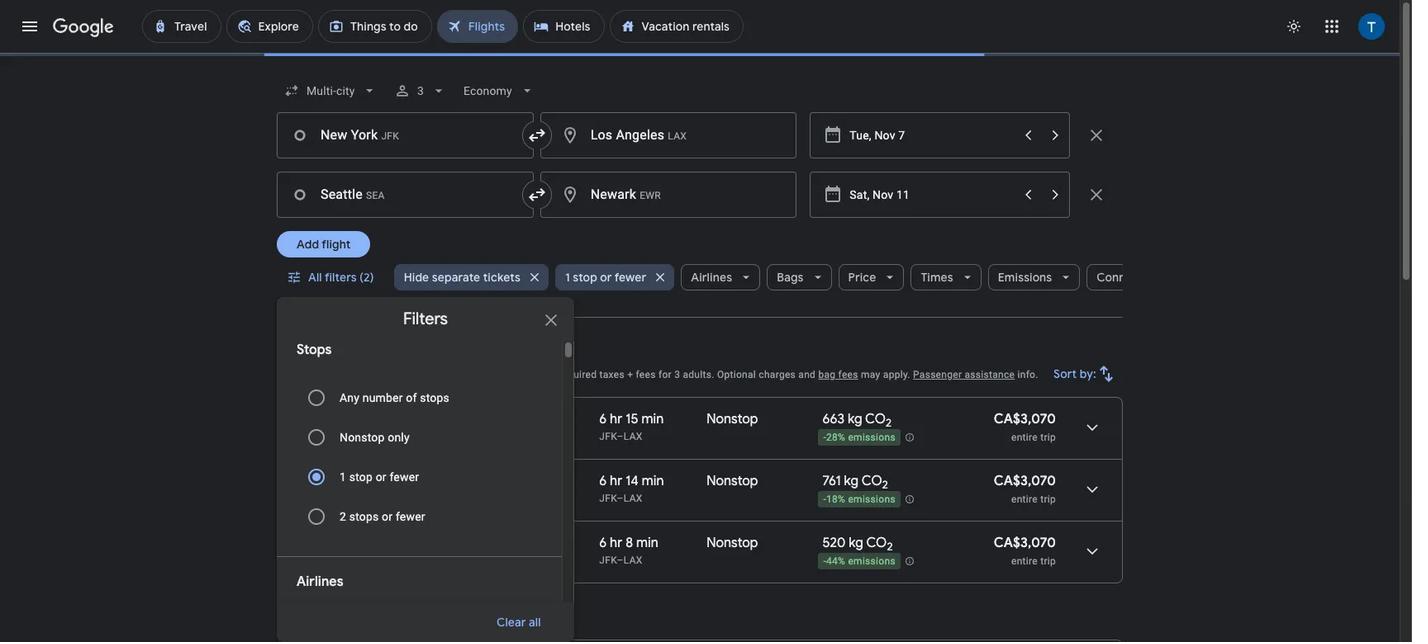 Task type: describe. For each thing, give the bounding box(es) containing it.
1 vertical spatial fewer
[[390, 471, 419, 484]]

connecting airports button
[[1087, 258, 1236, 297]]

all filters (2)
[[308, 270, 374, 285]]

stop inside stops option group
[[349, 471, 373, 484]]

may
[[861, 369, 881, 381]]

nonstop for 6 hr 15 min
[[707, 412, 758, 428]]

– for 6 hr 8 min
[[617, 555, 624, 567]]

hr for 15
[[610, 412, 623, 428]]

co for 520
[[866, 535, 887, 552]]

sort by: button
[[1047, 355, 1123, 394]]

price
[[359, 369, 382, 381]]

- for 663
[[823, 432, 826, 444]]

connecting
[[1097, 270, 1161, 285]]

swap origin and destination. image for departure text box
[[527, 126, 547, 145]]

6 hr 14 min jfk – lax
[[599, 474, 664, 505]]

for
[[659, 369, 672, 381]]

or inside popup button
[[600, 270, 612, 285]]

any
[[340, 392, 360, 405]]

loading results progress bar
[[0, 53, 1412, 56]]

ca$3,070 entire trip for 520
[[994, 535, 1056, 568]]

entire for 520
[[1011, 556, 1038, 568]]

nonstop only
[[340, 431, 410, 445]]

total duration 6 hr 15 min. element
[[599, 412, 707, 431]]

total duration 6 hr 14 min. element
[[599, 474, 707, 493]]

clear all button
[[477, 603, 561, 643]]

6 for 6 hr 8 min
[[599, 535, 607, 552]]

entire for 761
[[1011, 494, 1038, 506]]

ranked based on price and convenience
[[277, 369, 463, 381]]

angeles
[[417, 344, 479, 364]]

6 hr 15 min jfk – lax
[[599, 412, 664, 443]]

2 vertical spatial or
[[382, 511, 393, 524]]

8
[[626, 535, 633, 552]]

18%
[[826, 494, 846, 506]]

main menu image
[[20, 17, 40, 36]]

only
[[388, 431, 410, 445]]

flights for best
[[315, 344, 363, 364]]

assistance
[[965, 369, 1015, 381]]

-28% emissions
[[823, 432, 896, 444]]

apply.
[[883, 369, 910, 381]]

3 button
[[388, 71, 454, 111]]

trip for 761
[[1041, 494, 1056, 506]]

airports
[[1164, 270, 1208, 285]]

times button
[[911, 258, 982, 297]]

hide separate tickets
[[404, 270, 521, 285]]

trip for 520
[[1041, 556, 1056, 568]]

nonstop for 6 hr 14 min
[[707, 474, 758, 490]]

ca$3,070 entire trip for 761
[[994, 474, 1056, 506]]

emissions button
[[988, 258, 1080, 297]]

bag
[[818, 369, 836, 381]]

on
[[345, 369, 356, 381]]

lax for 8
[[624, 555, 643, 567]]

nonstop inside stops option group
[[340, 431, 385, 445]]

none search field containing filters
[[277, 71, 1236, 643]]

price
[[848, 270, 876, 285]]

3070 Canadian dollars text field
[[994, 474, 1056, 490]]

los
[[387, 344, 413, 364]]

0 horizontal spatial airlines
[[297, 574, 343, 591]]

520
[[823, 535, 846, 552]]

44%
[[826, 556, 846, 568]]

emissions for 761
[[848, 494, 896, 506]]

bags button
[[767, 258, 832, 297]]

tickets
[[483, 270, 521, 285]]

passenger assistance button
[[913, 369, 1015, 381]]

airlines button
[[681, 258, 760, 297]]

add
[[297, 237, 319, 252]]

remove flight from new york to los angeles on tue, nov 7 image
[[1087, 126, 1106, 145]]

flights for other
[[326, 610, 375, 631]]

adults.
[[683, 369, 715, 381]]

swap origin and destination. image for departure text field
[[527, 185, 547, 205]]

2 inside stops option group
[[340, 511, 346, 524]]

based
[[314, 369, 342, 381]]

1 horizontal spatial stops
[[420, 392, 450, 405]]

sort by:
[[1054, 367, 1097, 382]]

2 and from the left
[[799, 369, 816, 381]]

close dialog image
[[541, 311, 561, 331]]

price button
[[838, 258, 904, 297]]

flight
[[322, 237, 351, 252]]

lax for 15
[[624, 431, 643, 443]]

number
[[363, 392, 403, 405]]

co for 761
[[862, 474, 882, 490]]

nonstop flight. element for 6 hr 8 min
[[707, 535, 758, 554]]

761 kg co 2
[[823, 474, 888, 493]]

times
[[921, 270, 953, 285]]

flight details. leaves john f. kennedy international airport at 1:29 pm on tuesday, november 7 and arrives at los angeles international airport at 4:37 pm on tuesday, november 7. image
[[1073, 532, 1112, 572]]

2:44 pm
[[421, 474, 470, 490]]

sort
[[1054, 367, 1077, 382]]

3 inside main content
[[674, 369, 680, 381]]

co for 663
[[865, 412, 886, 428]]

11:30 am
[[354, 474, 407, 490]]

fewer inside 1 stop or fewer popup button
[[615, 270, 646, 285]]

charges
[[759, 369, 796, 381]]

1 stop or fewer inside popup button
[[565, 270, 646, 285]]

clear all
[[497, 616, 541, 631]]

all
[[308, 270, 322, 285]]

stop inside 1 stop or fewer popup button
[[573, 270, 597, 285]]

jfk for 6 hr 14 min
[[599, 493, 617, 505]]

taxes
[[600, 369, 625, 381]]

stops
[[297, 342, 332, 359]]

28%
[[826, 432, 846, 444]]

hide separate tickets button
[[394, 258, 549, 297]]

main content containing best flights to los angeles
[[277, 331, 1123, 643]]

other flights
[[277, 610, 375, 631]]

2 for 6 hr 8 min
[[887, 541, 893, 555]]

ca$3,070 entire trip for 663
[[994, 412, 1056, 444]]

lax for 14
[[624, 493, 643, 505]]

nonstop flight. element for 6 hr 14 min
[[707, 474, 758, 493]]

ca$3,070 for 663
[[994, 412, 1056, 428]]

1 inside stops option group
[[340, 471, 346, 484]]

2 vertical spatial fewer
[[396, 511, 425, 524]]

required
[[559, 369, 597, 381]]

best flights to los angeles
[[277, 344, 479, 364]]

Departure text field
[[850, 173, 1014, 217]]

- for 520
[[823, 556, 826, 568]]

bag fees button
[[818, 369, 858, 381]]

bags
[[777, 270, 804, 285]]

– left arrival time: 2:44 pm. text field
[[410, 474, 418, 490]]

3 inside popup button
[[418, 84, 424, 98]]



Task type: vqa. For each thing, say whether or not it's contained in the screenshot.
4.7 stars image at the left of the page
no



Task type: locate. For each thing, give the bounding box(es) containing it.
emissions down 520 kg co 2
[[848, 556, 896, 568]]

hr inside 6 hr 14 min jfk – lax
[[610, 474, 623, 490]]

2 inside 761 kg co 2
[[882, 479, 888, 493]]

hr for 8
[[610, 535, 623, 552]]

0 vertical spatial trip
[[1041, 432, 1056, 444]]

6 left 15
[[599, 412, 607, 428]]

- for 761
[[823, 494, 826, 506]]

include
[[523, 369, 556, 381]]

connecting airports
[[1097, 270, 1208, 285]]

– inside 6 hr 15 min jfk – lax
[[617, 431, 624, 443]]

leaves john f. kennedy international airport at 11:30 am on tuesday, november 7 and arrives at los angeles international airport at 2:44 pm on tuesday, november 7. element
[[354, 474, 470, 490]]

and
[[385, 369, 402, 381], [799, 369, 816, 381]]

flights right other
[[326, 610, 375, 631]]

kg up -44% emissions
[[849, 535, 863, 552]]

6 inside 6 hr 15 min jfk – lax
[[599, 412, 607, 428]]

0 vertical spatial fewer
[[615, 270, 646, 285]]

1 ca$3,070 from the top
[[994, 412, 1056, 428]]

3 ca$3,070 entire trip from the top
[[994, 535, 1056, 568]]

1 and from the left
[[385, 369, 402, 381]]

2 inside 663 kg co 2
[[886, 417, 892, 431]]

0 vertical spatial lax
[[624, 431, 643, 443]]

6 left 14
[[599, 474, 607, 490]]

2 ca$3,070 entire trip from the top
[[994, 474, 1056, 506]]

co inside 663 kg co 2
[[865, 412, 886, 428]]

0 vertical spatial stops
[[420, 392, 450, 405]]

0 horizontal spatial 3
[[418, 84, 424, 98]]

0 vertical spatial stop
[[573, 270, 597, 285]]

main content
[[277, 331, 1123, 643]]

0 vertical spatial kg
[[848, 412, 862, 428]]

1 vertical spatial lax
[[624, 493, 643, 505]]

emissions for 663
[[848, 432, 896, 444]]

6 inside 6 hr 8 min jfk – lax
[[599, 535, 607, 552]]

emissions
[[998, 270, 1052, 285]]

ca$3,070 down 3070 canadian dollars text box
[[994, 535, 1056, 552]]

3070 canadian dollars text field down assistance
[[994, 412, 1056, 428]]

1 horizontal spatial 1
[[565, 270, 570, 285]]

nonstop flight. element for 6 hr 15 min
[[707, 412, 758, 431]]

6 inside 6 hr 14 min jfk – lax
[[599, 474, 607, 490]]

hr for 14
[[610, 474, 623, 490]]

0 horizontal spatial stops
[[349, 511, 379, 524]]

1 vertical spatial ca$3,070
[[994, 474, 1056, 490]]

0 horizontal spatial and
[[385, 369, 402, 381]]

1 vertical spatial kg
[[844, 474, 859, 490]]

1 horizontal spatial stop
[[573, 270, 597, 285]]

6 for 6 hr 15 min
[[599, 412, 607, 428]]

trip left flight details. leaves john f. kennedy international airport at 8:00 am on tuesday, november 7 and arrives at los angeles international airport at 11:15 am on tuesday, november 7. icon
[[1041, 432, 1056, 444]]

trip down 3070 canadian dollars text box
[[1041, 494, 1056, 506]]

hr inside 6 hr 8 min jfk – lax
[[610, 535, 623, 552]]

1 delta from the top
[[354, 431, 378, 443]]

co
[[865, 412, 886, 428], [862, 474, 882, 490], [866, 535, 887, 552]]

ca$3,070 for 761
[[994, 474, 1056, 490]]

2 fees from the left
[[838, 369, 858, 381]]

lax inside 6 hr 8 min jfk – lax
[[624, 555, 643, 567]]

2 inside 520 kg co 2
[[887, 541, 893, 555]]

-18% emissions
[[823, 494, 896, 506]]

3 entire from the top
[[1011, 556, 1038, 568]]

hide
[[404, 270, 429, 285]]

entire up 3070 canadian dollars text box
[[1011, 432, 1038, 444]]

- down 663
[[823, 432, 826, 444]]

delta for 6 hr 8 min
[[354, 555, 378, 567]]

min inside 6 hr 15 min jfk – lax
[[642, 412, 664, 428]]

1 swap origin and destination. image from the top
[[527, 126, 547, 145]]

entire left flight details. leaves john f. kennedy international airport at 1:29 pm on tuesday, november 7 and arrives at los angeles international airport at 4:37 pm on tuesday, november 7. image
[[1011, 556, 1038, 568]]

2 delta from the top
[[354, 555, 378, 567]]

jfk inside 6 hr 14 min jfk – lax
[[599, 493, 617, 505]]

airlines inside popup button
[[691, 270, 732, 285]]

hr left 14
[[610, 474, 623, 490]]

+
[[627, 369, 633, 381]]

2 vertical spatial -
[[823, 556, 826, 568]]

kg inside 663 kg co 2
[[848, 412, 862, 428]]

2 lax from the top
[[624, 493, 643, 505]]

co inside 761 kg co 2
[[862, 474, 882, 490]]

0 vertical spatial or
[[600, 270, 612, 285]]

jfk for 6 hr 8 min
[[599, 555, 617, 567]]

0 vertical spatial ca$3,070
[[994, 412, 1056, 428]]

2 vertical spatial entire
[[1011, 556, 1038, 568]]

2 jfk from the top
[[599, 493, 617, 505]]

kg inside 520 kg co 2
[[849, 535, 863, 552]]

2 vertical spatial hr
[[610, 535, 623, 552]]

0 vertical spatial airlines
[[691, 270, 732, 285]]

1 emissions from the top
[[848, 432, 896, 444]]

flight details. leaves john f. kennedy international airport at 8:00 am on tuesday, november 7 and arrives at los angeles international airport at 11:15 am on tuesday, november 7. image
[[1073, 408, 1112, 448]]

stops down '11:30 am'
[[349, 511, 379, 524]]

2 hr from the top
[[610, 474, 623, 490]]

761
[[823, 474, 841, 490]]

–
[[617, 431, 624, 443], [410, 474, 418, 490], [617, 493, 624, 505], [617, 555, 624, 567]]

co inside 520 kg co 2
[[866, 535, 887, 552]]

nonstop for 6 hr 8 min
[[707, 535, 758, 552]]

lax down 15
[[624, 431, 643, 443]]

15
[[626, 412, 638, 428]]

1 jfk from the top
[[599, 431, 617, 443]]

0 vertical spatial swap origin and destination. image
[[527, 126, 547, 145]]

fees
[[636, 369, 656, 381], [838, 369, 858, 381]]

0 vertical spatial delta
[[354, 431, 378, 443]]

Departure text field
[[850, 113, 1014, 158]]

total duration 6 hr 8 min. element
[[599, 535, 707, 554]]

0 vertical spatial nonstop flight. element
[[707, 412, 758, 431]]

3 6 from the top
[[599, 535, 607, 552]]

0 vertical spatial emissions
[[848, 432, 896, 444]]

jfk down total duration 6 hr 14 min. element on the bottom
[[599, 493, 617, 505]]

emissions down 761 kg co 2
[[848, 494, 896, 506]]

3 trip from the top
[[1041, 556, 1056, 568]]

3 emissions from the top
[[848, 556, 896, 568]]

None field
[[277, 76, 385, 106], [457, 76, 542, 106], [277, 76, 385, 106], [457, 76, 542, 106]]

prices include required taxes + fees for 3 adults. optional charges and bag fees may apply. passenger assistance
[[491, 369, 1015, 381]]

2 vertical spatial co
[[866, 535, 887, 552]]

min for 6 hr 8 min
[[636, 535, 658, 552]]

fewer
[[615, 270, 646, 285], [390, 471, 419, 484], [396, 511, 425, 524]]

663
[[823, 412, 845, 428]]

663 kg co 2
[[823, 412, 892, 431]]

min right 8
[[636, 535, 658, 552]]

nonstop
[[707, 412, 758, 428], [340, 431, 385, 445], [707, 474, 758, 490], [707, 535, 758, 552]]

emissions for 520
[[848, 556, 896, 568]]

6 for 6 hr 14 min
[[599, 474, 607, 490]]

1 stop or fewer inside stops option group
[[340, 471, 419, 484]]

2 vertical spatial min
[[636, 535, 658, 552]]

1 - from the top
[[823, 432, 826, 444]]

kg for 761
[[844, 474, 859, 490]]

3 - from the top
[[823, 556, 826, 568]]

of
[[406, 392, 417, 405]]

– inside 6 hr 14 min jfk – lax
[[617, 493, 624, 505]]

– for 6 hr 14 min
[[617, 493, 624, 505]]

1 horizontal spatial airlines
[[691, 270, 732, 285]]

1 3070 canadian dollars text field from the top
[[994, 412, 1056, 428]]

stops
[[420, 392, 450, 405], [349, 511, 379, 524]]

ca$3,070
[[994, 412, 1056, 428], [994, 474, 1056, 490], [994, 535, 1056, 552]]

min for 6 hr 14 min
[[642, 474, 664, 490]]

kg
[[848, 412, 862, 428], [844, 474, 859, 490], [849, 535, 863, 552]]

lax inside 6 hr 15 min jfk – lax
[[624, 431, 643, 443]]

stop
[[573, 270, 597, 285], [349, 471, 373, 484]]

1 vertical spatial 6
[[599, 474, 607, 490]]

ca$3,070 entire trip
[[994, 412, 1056, 444], [994, 474, 1056, 506], [994, 535, 1056, 568]]

– inside 6 hr 8 min jfk – lax
[[617, 555, 624, 567]]

1 horizontal spatial fees
[[838, 369, 858, 381]]

1 vertical spatial airlines
[[297, 574, 343, 591]]

1 horizontal spatial 1 stop or fewer
[[565, 270, 646, 285]]

ca$3,070 down assistance
[[994, 412, 1056, 428]]

jfk
[[599, 431, 617, 443], [599, 493, 617, 505], [599, 555, 617, 567]]

flight details. leaves john f. kennedy international airport at 11:30 am on tuesday, november 7 and arrives at los angeles international airport at 2:44 pm on tuesday, november 7. image
[[1073, 470, 1112, 510]]

-44% emissions
[[823, 556, 896, 568]]

jfk for 6 hr 15 min
[[599, 431, 617, 443]]

2 vertical spatial ca$3,070
[[994, 535, 1056, 552]]

6 left 8
[[599, 535, 607, 552]]

– down total duration 6 hr 14 min. element on the bottom
[[617, 493, 624, 505]]

2 nonstop flight. element from the top
[[707, 474, 758, 493]]

11:30 am – 2:44 pm
[[354, 474, 470, 490]]

2 trip from the top
[[1041, 494, 1056, 506]]

add flight
[[297, 237, 351, 252]]

trip left flight details. leaves john f. kennedy international airport at 1:29 pm on tuesday, november 7 and arrives at los angeles international airport at 4:37 pm on tuesday, november 7. image
[[1041, 556, 1056, 568]]

hr left 15
[[610, 412, 623, 428]]

1 vertical spatial 1
[[340, 471, 346, 484]]

2 vertical spatial jfk
[[599, 555, 617, 567]]

0 horizontal spatial 1
[[340, 471, 346, 484]]

2 vertical spatial trip
[[1041, 556, 1056, 568]]

1 hr from the top
[[610, 412, 623, 428]]

1 vertical spatial or
[[376, 471, 387, 484]]

0 vertical spatial 1 stop or fewer
[[565, 270, 646, 285]]

to
[[367, 344, 383, 364]]

0 vertical spatial -
[[823, 432, 826, 444]]

0 vertical spatial ca$3,070 entire trip
[[994, 412, 1056, 444]]

(2)
[[360, 270, 374, 285]]

hr inside 6 hr 15 min jfk – lax
[[610, 412, 623, 428]]

ca$3,070 left flight details. leaves john f. kennedy international airport at 11:30 am on tuesday, november 7 and arrives at los angeles international airport at 2:44 pm on tuesday, november 7. image
[[994, 474, 1056, 490]]

entire
[[1011, 432, 1038, 444], [1011, 494, 1038, 506], [1011, 556, 1038, 568]]

all filters (2) button
[[277, 258, 387, 297]]

change appearance image
[[1274, 7, 1314, 46]]

1 lax from the top
[[624, 431, 643, 443]]

2 swap origin and destination. image from the top
[[527, 185, 547, 205]]

stops down "convenience"
[[420, 392, 450, 405]]

1 6 from the top
[[599, 412, 607, 428]]

1 stop or fewer
[[565, 270, 646, 285], [340, 471, 419, 484]]

best
[[277, 344, 311, 364]]

co up -18% emissions
[[862, 474, 882, 490]]

2 for 6 hr 14 min
[[882, 479, 888, 493]]

2 6 from the top
[[599, 474, 607, 490]]

airlines up other flights
[[297, 574, 343, 591]]

filters
[[403, 309, 448, 330]]

2 - from the top
[[823, 494, 826, 506]]

min inside 6 hr 14 min jfk – lax
[[642, 474, 664, 490]]

passenger
[[913, 369, 962, 381]]

0 vertical spatial 6
[[599, 412, 607, 428]]

jfk inside 6 hr 8 min jfk – lax
[[599, 555, 617, 567]]

kg for 663
[[848, 412, 862, 428]]

and down los
[[385, 369, 402, 381]]

ca$3,070 entire trip up 3070 canadian dollars text box
[[994, 412, 1056, 444]]

1 fees from the left
[[636, 369, 656, 381]]

1 vertical spatial stops
[[349, 511, 379, 524]]

remove flight from seattle to newark on sat, nov 11 image
[[1087, 185, 1106, 205]]

clear
[[497, 616, 526, 631]]

1 horizontal spatial 3
[[674, 369, 680, 381]]

lax
[[624, 431, 643, 443], [624, 493, 643, 505], [624, 555, 643, 567]]

3070 canadian dollars text field down 3070 canadian dollars text box
[[994, 535, 1056, 552]]

any number of stops
[[340, 392, 450, 405]]

delta left the 'only'
[[354, 431, 378, 443]]

kg right 761
[[844, 474, 859, 490]]

1 vertical spatial 3070 canadian dollars text field
[[994, 535, 1056, 552]]

- down 520
[[823, 556, 826, 568]]

swap origin and destination. image
[[527, 126, 547, 145], [527, 185, 547, 205]]

2 stops or fewer
[[340, 511, 425, 524]]

fees right +
[[636, 369, 656, 381]]

min
[[642, 412, 664, 428], [642, 474, 664, 490], [636, 535, 658, 552]]

2 vertical spatial lax
[[624, 555, 643, 567]]

entire down 3070 canadian dollars text box
[[1011, 494, 1038, 506]]

1 vertical spatial swap origin and destination. image
[[527, 185, 547, 205]]

nonstop flight. element
[[707, 412, 758, 431], [707, 474, 758, 493], [707, 535, 758, 554]]

co up -28% emissions
[[865, 412, 886, 428]]

1 stop or fewer button
[[555, 258, 675, 297]]

0 vertical spatial flights
[[315, 344, 363, 364]]

Departure time: 11:30 AM. text field
[[354, 474, 407, 490]]

3 jfk from the top
[[599, 555, 617, 567]]

filters
[[325, 270, 357, 285]]

1 entire from the top
[[1011, 432, 1038, 444]]

1
[[565, 270, 570, 285], [340, 471, 346, 484]]

1 vertical spatial emissions
[[848, 494, 896, 506]]

0 vertical spatial 1
[[565, 270, 570, 285]]

None text field
[[277, 112, 534, 159]]

3070 canadian dollars text field for 520
[[994, 535, 1056, 552]]

1 vertical spatial min
[[642, 474, 664, 490]]

2 emissions from the top
[[848, 494, 896, 506]]

6
[[599, 412, 607, 428], [599, 474, 607, 490], [599, 535, 607, 552]]

1 vertical spatial nonstop flight. element
[[707, 474, 758, 493]]

1 vertical spatial 1 stop or fewer
[[340, 471, 419, 484]]

1 vertical spatial delta
[[354, 555, 378, 567]]

min right 15
[[642, 412, 664, 428]]

all
[[529, 616, 541, 631]]

1 left the departure time: 11:30 am. text field
[[340, 471, 346, 484]]

1 inside popup button
[[565, 270, 570, 285]]

1 vertical spatial stop
[[349, 471, 373, 484]]

0 vertical spatial entire
[[1011, 432, 1038, 444]]

other
[[277, 610, 323, 631]]

jfk down total duration 6 hr 15 min. element
[[599, 431, 617, 443]]

entire for 663
[[1011, 432, 1038, 444]]

3070 canadian dollars text field for 663
[[994, 412, 1056, 428]]

1 right tickets
[[565, 270, 570, 285]]

airlines
[[691, 270, 732, 285], [297, 574, 343, 591]]

1 vertical spatial ca$3,070 entire trip
[[994, 474, 1056, 506]]

1 vertical spatial flights
[[326, 610, 375, 631]]

delta down 2 stops or fewer
[[354, 555, 378, 567]]

1 vertical spatial entire
[[1011, 494, 1038, 506]]

jfk inside 6 hr 15 min jfk – lax
[[599, 431, 617, 443]]

lax down 14
[[624, 493, 643, 505]]

0 vertical spatial co
[[865, 412, 886, 428]]

ca$3,070 entire trip left flight details. leaves john f. kennedy international airport at 11:30 am on tuesday, november 7 and arrives at los angeles international airport at 2:44 pm on tuesday, november 7. image
[[994, 474, 1056, 506]]

2
[[886, 417, 892, 431], [882, 479, 888, 493], [340, 511, 346, 524], [887, 541, 893, 555]]

1 trip from the top
[[1041, 432, 1056, 444]]

delta
[[354, 431, 378, 443], [354, 555, 378, 567]]

– down total duration 6 hr 8 min. element
[[617, 555, 624, 567]]

1 nonstop flight. element from the top
[[707, 412, 758, 431]]

ca$3,070 for 520
[[994, 535, 1056, 552]]

0 vertical spatial hr
[[610, 412, 623, 428]]

1 vertical spatial jfk
[[599, 493, 617, 505]]

0 vertical spatial min
[[642, 412, 664, 428]]

None search field
[[277, 71, 1236, 643]]

prices
[[491, 369, 520, 381]]

0 horizontal spatial fees
[[636, 369, 656, 381]]

None text field
[[540, 112, 797, 159], [277, 172, 534, 218], [540, 172, 797, 218], [540, 112, 797, 159], [277, 172, 534, 218], [540, 172, 797, 218]]

2 vertical spatial 6
[[599, 535, 607, 552]]

2 3070 canadian dollars text field from the top
[[994, 535, 1056, 552]]

trip for 663
[[1041, 432, 1056, 444]]

by:
[[1080, 367, 1097, 382]]

1 vertical spatial co
[[862, 474, 882, 490]]

lax inside 6 hr 14 min jfk – lax
[[624, 493, 643, 505]]

emissions
[[848, 432, 896, 444], [848, 494, 896, 506], [848, 556, 896, 568]]

lax down 8
[[624, 555, 643, 567]]

min for 6 hr 15 min
[[642, 412, 664, 428]]

0 vertical spatial 3
[[418, 84, 424, 98]]

2 entire from the top
[[1011, 494, 1038, 506]]

Arrival time: 2:44 PM. text field
[[421, 474, 470, 490]]

kg inside 761 kg co 2
[[844, 474, 859, 490]]

3
[[418, 84, 424, 98], [674, 369, 680, 381]]

– down total duration 6 hr 15 min. element
[[617, 431, 624, 443]]

520 kg co 2
[[823, 535, 893, 555]]

fees right bag
[[838, 369, 858, 381]]

2 ca$3,070 from the top
[[994, 474, 1056, 490]]

6 hr 8 min jfk – lax
[[599, 535, 658, 567]]

3 ca$3,070 from the top
[[994, 535, 1056, 552]]

3 lax from the top
[[624, 555, 643, 567]]

optional
[[717, 369, 756, 381]]

2 vertical spatial ca$3,070 entire trip
[[994, 535, 1056, 568]]

delta for 6 hr 15 min
[[354, 431, 378, 443]]

1 horizontal spatial and
[[799, 369, 816, 381]]

2 vertical spatial emissions
[[848, 556, 896, 568]]

1 vertical spatial trip
[[1041, 494, 1056, 506]]

0 horizontal spatial stop
[[349, 471, 373, 484]]

and left bag
[[799, 369, 816, 381]]

min right 14
[[642, 474, 664, 490]]

min inside 6 hr 8 min jfk – lax
[[636, 535, 658, 552]]

or
[[600, 270, 612, 285], [376, 471, 387, 484], [382, 511, 393, 524]]

stops option group
[[297, 378, 542, 537]]

– for 6 hr 15 min
[[617, 431, 624, 443]]

jfk down total duration 6 hr 8 min. element
[[599, 555, 617, 567]]

add flight button
[[277, 231, 370, 258]]

kg for 520
[[849, 535, 863, 552]]

co up -44% emissions
[[866, 535, 887, 552]]

1 vertical spatial -
[[823, 494, 826, 506]]

3 nonstop flight. element from the top
[[707, 535, 758, 554]]

3 hr from the top
[[610, 535, 623, 552]]

0 vertical spatial jfk
[[599, 431, 617, 443]]

14
[[626, 474, 639, 490]]

convenience
[[405, 369, 463, 381]]

kg up -28% emissions
[[848, 412, 862, 428]]

1 ca$3,070 entire trip from the top
[[994, 412, 1056, 444]]

ca$3,070 entire trip left flight details. leaves john f. kennedy international airport at 1:29 pm on tuesday, november 7 and arrives at los angeles international airport at 4:37 pm on tuesday, november 7. image
[[994, 535, 1056, 568]]

emissions down 663 kg co 2
[[848, 432, 896, 444]]

flights
[[315, 344, 363, 364], [326, 610, 375, 631]]

flights up the based
[[315, 344, 363, 364]]

2 vertical spatial kg
[[849, 535, 863, 552]]

- down 761
[[823, 494, 826, 506]]

0 horizontal spatial 1 stop or fewer
[[340, 471, 419, 484]]

2 vertical spatial nonstop flight. element
[[707, 535, 758, 554]]

airlines left bags
[[691, 270, 732, 285]]

ranked
[[277, 369, 311, 381]]

0 vertical spatial 3070 canadian dollars text field
[[994, 412, 1056, 428]]

2 for 6 hr 15 min
[[886, 417, 892, 431]]

trip
[[1041, 432, 1056, 444], [1041, 494, 1056, 506], [1041, 556, 1056, 568]]

-
[[823, 432, 826, 444], [823, 494, 826, 506], [823, 556, 826, 568]]

3070 Canadian dollars text field
[[994, 412, 1056, 428], [994, 535, 1056, 552]]

1 vertical spatial 3
[[674, 369, 680, 381]]

separate
[[432, 270, 480, 285]]

hr left 8
[[610, 535, 623, 552]]

1 vertical spatial hr
[[610, 474, 623, 490]]



